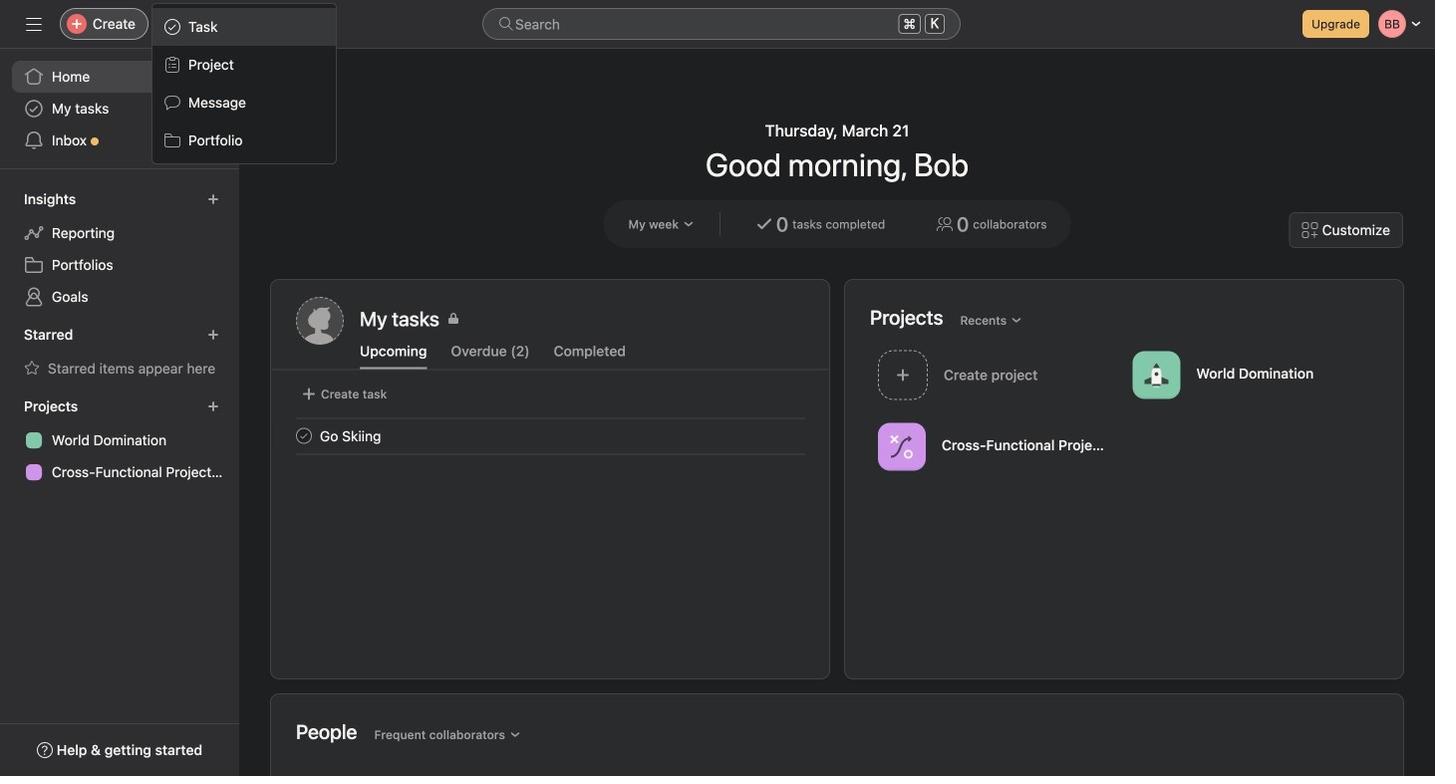 Task type: vqa. For each thing, say whether or not it's contained in the screenshot.
Mark complete checkbox within the the Move back to start! cell
no



Task type: locate. For each thing, give the bounding box(es) containing it.
insights element
[[0, 181, 239, 317]]

mark complete image
[[292, 424, 316, 448]]

line_and_symbols image
[[890, 435, 914, 459]]

None field
[[482, 8, 961, 40]]

global element
[[0, 49, 239, 168]]

list item
[[272, 418, 829, 454]]

projects element
[[0, 389, 239, 492]]

menu item
[[152, 8, 336, 46]]

new project or portfolio image
[[207, 401, 219, 413]]



Task type: describe. For each thing, give the bounding box(es) containing it.
add items to starred image
[[207, 329, 219, 341]]

add profile photo image
[[296, 297, 344, 345]]

hide sidebar image
[[26, 16, 42, 32]]

starred element
[[0, 317, 239, 389]]

new insights image
[[207, 193, 219, 205]]

rocket image
[[1145, 363, 1169, 387]]

Search tasks, projects, and more text field
[[482, 8, 961, 40]]

Mark complete checkbox
[[292, 424, 316, 448]]



